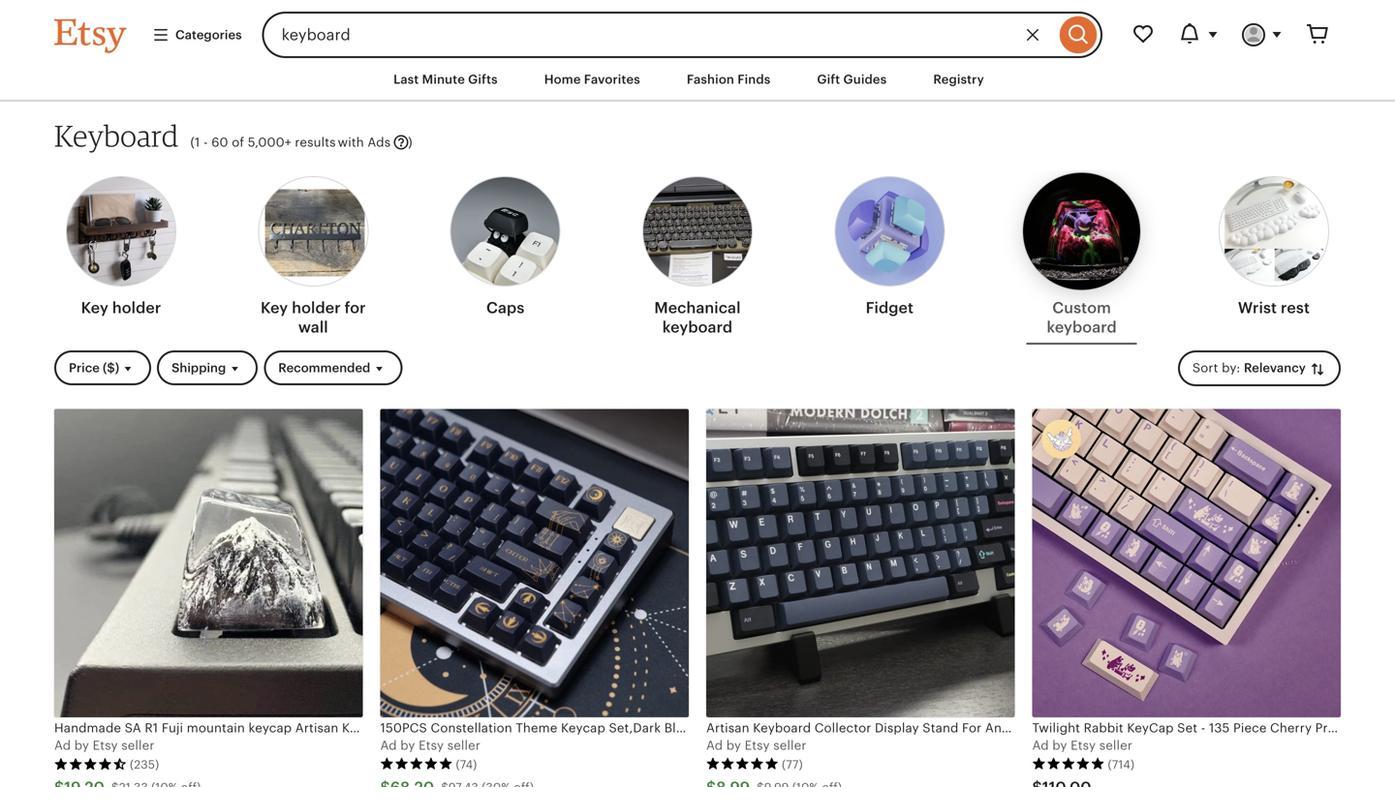 Task type: locate. For each thing, give the bounding box(es) containing it.
1 d from the left
[[63, 739, 71, 754]]

2 horizontal spatial 5 out of 5 stars image
[[1033, 758, 1105, 771]]

2 5 out of 5 stars image from the left
[[706, 758, 779, 771]]

3 a from the left
[[706, 739, 715, 754]]

5 out of 5 stars image for (74)
[[380, 758, 453, 771]]

keyboard
[[663, 319, 733, 336], [1047, 319, 1117, 336]]

piece
[[1234, 721, 1267, 736]]

gifts
[[468, 72, 498, 87]]

4 d from the left
[[1041, 739, 1049, 754]]

2 etsy from the left
[[419, 739, 444, 754]]

keyboard
[[54, 118, 179, 154], [613, 721, 671, 736]]

(235)
[[130, 759, 159, 772]]

for
[[396, 721, 416, 736]]

5,000+
[[248, 135, 292, 150]]

y inside handmade sa r1 fuji mountain keycap artisan keycaps for cherry mx mechanical gaming keyboard a d b y etsy seller
[[82, 739, 89, 754]]

2 keyboard from the left
[[1047, 319, 1117, 336]]

2 cherry from the left
[[1270, 721, 1312, 736]]

wrist rest link
[[1219, 171, 1330, 326]]

menu bar
[[19, 58, 1376, 102]]

1 vertical spatial -
[[1201, 721, 1206, 736]]

home
[[544, 72, 581, 87]]

0 horizontal spatial key
[[81, 300, 108, 317]]

(
[[190, 135, 195, 150]]

sort
[[1193, 361, 1219, 376]]

4 b from the left
[[1053, 739, 1061, 754]]

1 a from the left
[[54, 739, 63, 754]]

a d b y etsy seller for (77)
[[706, 739, 807, 754]]

1 seller from the left
[[121, 739, 155, 754]]

keyboard inside handmade sa r1 fuji mountain keycap artisan keycaps for cherry mx mechanical gaming keyboard a d b y etsy seller
[[613, 721, 671, 736]]

categories button
[[138, 17, 256, 52]]

0 horizontal spatial cherry
[[419, 721, 461, 736]]

key holder
[[81, 300, 161, 317]]

artisan
[[295, 721, 339, 736]]

2 seller from the left
[[447, 739, 481, 754]]

a d b y etsy seller up (77) at the right of the page
[[706, 739, 807, 754]]

1 5 out of 5 stars image from the left
[[380, 758, 453, 771]]

holder for key holder
[[112, 300, 161, 317]]

None search field
[[262, 12, 1103, 58]]

seller
[[121, 739, 155, 754], [447, 739, 481, 754], [774, 739, 807, 754], [1100, 739, 1133, 754]]

key inside the key holder link
[[81, 300, 108, 317]]

seller up (77) at the right of the page
[[774, 739, 807, 754]]

- right 1
[[204, 135, 208, 150]]

1 holder from the left
[[112, 300, 161, 317]]

1 vertical spatial keyboard
[[613, 721, 671, 736]]

cherry inside twilight rabbit keycap set  - 135 piece cherry profile pbt su a d b y etsy seller
[[1270, 721, 1312, 736]]

keyboard inside mechanical keyboard
[[663, 319, 733, 336]]

price
[[69, 361, 100, 376]]

etsy
[[93, 739, 118, 754], [419, 739, 444, 754], [745, 739, 770, 754], [1071, 739, 1096, 754]]

etsy inside twilight rabbit keycap set  - 135 piece cherry profile pbt su a d b y etsy seller
[[1071, 739, 1096, 754]]

key up recommended
[[261, 300, 288, 317]]

0 vertical spatial mechanical
[[655, 300, 741, 317]]

custom
[[1053, 300, 1111, 317]]

seller down sa
[[121, 739, 155, 754]]

seller up (74)
[[447, 739, 481, 754]]

finds
[[738, 72, 771, 87]]

4 etsy from the left
[[1071, 739, 1096, 754]]

home favorites
[[544, 72, 640, 87]]

1 horizontal spatial 5 out of 5 stars image
[[706, 758, 779, 771]]

key holder for wall
[[261, 300, 366, 336]]

keyboard inside custom keyboard link
[[1047, 319, 1117, 336]]

1 horizontal spatial cherry
[[1270, 721, 1312, 736]]

fidget
[[866, 300, 914, 317]]

relevancy
[[1244, 361, 1306, 376]]

150pcs constellation theme keycap set,dark blue keycap,cherry keycap,pbt keycap,mechanical keyboard keycap,backlit keycap,christmas gift. image
[[380, 409, 689, 718]]

a
[[54, 739, 63, 754], [380, 739, 389, 754], [706, 739, 715, 754], [1033, 739, 1041, 754]]

($)
[[103, 361, 119, 376]]

0 horizontal spatial mechanical
[[488, 721, 558, 736]]

3 b from the left
[[727, 739, 735, 754]]

r1
[[145, 721, 158, 736]]

0 horizontal spatial keyboard
[[663, 319, 733, 336]]

1 keyboard from the left
[[663, 319, 733, 336]]

key inside key holder for wall
[[261, 300, 288, 317]]

1 y from the left
[[82, 739, 89, 754]]

5 out of 5 stars image down "for"
[[380, 758, 453, 771]]

sort by: relevancy
[[1193, 361, 1309, 376]]

holder up 'wall'
[[292, 300, 341, 317]]

1 cherry from the left
[[419, 721, 461, 736]]

seller up '(714)'
[[1100, 739, 1133, 754]]

holder up '($)'
[[112, 300, 161, 317]]

0 horizontal spatial holder
[[112, 300, 161, 317]]

- inside twilight rabbit keycap set  - 135 piece cherry profile pbt su a d b y etsy seller
[[1201, 721, 1206, 736]]

keyboard left the '('
[[54, 118, 179, 154]]

key up price ($)
[[81, 300, 108, 317]]

mechanical inside 'link'
[[655, 300, 741, 317]]

with
[[338, 135, 364, 150]]

set
[[1178, 721, 1198, 736]]

4 y from the left
[[1061, 739, 1067, 754]]

shipping
[[172, 361, 226, 376]]

d
[[63, 739, 71, 754], [389, 739, 397, 754], [715, 739, 723, 754], [1041, 739, 1049, 754]]

0 horizontal spatial 5 out of 5 stars image
[[380, 758, 453, 771]]

sort by: relevancy image
[[1309, 361, 1327, 378]]

artisan keyboard collector display stand for any size keyboard full size tkl 60 percent 98 percent 3d printed image
[[706, 409, 1015, 718]]

5 out of 5 stars image
[[380, 758, 453, 771], [706, 758, 779, 771], [1033, 758, 1105, 771]]

-
[[204, 135, 208, 150], [1201, 721, 1206, 736]]

(714)
[[1108, 759, 1135, 772]]

by:
[[1222, 361, 1241, 376]]

holder
[[112, 300, 161, 317], [292, 300, 341, 317]]

cherry inside handmade sa r1 fuji mountain keycap artisan keycaps for cherry mx mechanical gaming keyboard a d b y etsy seller
[[419, 721, 461, 736]]

1 horizontal spatial -
[[1201, 721, 1206, 736]]

none search field inside categories banner
[[262, 12, 1103, 58]]

cherry
[[419, 721, 461, 736], [1270, 721, 1312, 736]]

2 key from the left
[[261, 300, 288, 317]]

home favorites link
[[530, 62, 655, 97]]

4 seller from the left
[[1100, 739, 1133, 754]]

1 a d b y etsy seller from the left
[[380, 739, 481, 754]]

fuji
[[162, 721, 183, 736]]

)
[[408, 135, 413, 150]]

d inside handmade sa r1 fuji mountain keycap artisan keycaps for cherry mx mechanical gaming keyboard a d b y etsy seller
[[63, 739, 71, 754]]

5 out of 5 stars image down twilight
[[1033, 758, 1105, 771]]

a d b y etsy seller down "for"
[[380, 739, 481, 754]]

(74)
[[456, 759, 477, 772]]

2 a d b y etsy seller from the left
[[706, 739, 807, 754]]

Search for anything text field
[[262, 12, 1055, 58]]

1 key from the left
[[81, 300, 108, 317]]

3 d from the left
[[715, 739, 723, 754]]

1 horizontal spatial key
[[261, 300, 288, 317]]

- right the set
[[1201, 721, 1206, 736]]

with ads
[[338, 135, 391, 150]]

5 out of 5 stars image for (77)
[[706, 758, 779, 771]]

keycap
[[249, 721, 292, 736]]

handmade sa r1 fuji mountain keycap artisan keycaps for cherry mx mechanical gaming keyboard image
[[54, 409, 363, 718]]

1 vertical spatial mechanical
[[488, 721, 558, 736]]

b
[[74, 739, 83, 754], [400, 739, 409, 754], [727, 739, 735, 754], [1053, 739, 1061, 754]]

1 b from the left
[[74, 739, 83, 754]]

0 horizontal spatial a d b y etsy seller
[[380, 739, 481, 754]]

y
[[82, 739, 89, 754], [408, 739, 415, 754], [734, 739, 741, 754], [1061, 739, 1067, 754]]

0 horizontal spatial keyboard
[[54, 118, 179, 154]]

mechanical
[[655, 300, 741, 317], [488, 721, 558, 736]]

1 horizontal spatial keyboard
[[613, 721, 671, 736]]

cherry left mx
[[419, 721, 461, 736]]

1 etsy from the left
[[93, 739, 118, 754]]

wrist rest
[[1238, 300, 1310, 317]]

3 seller from the left
[[774, 739, 807, 754]]

categories banner
[[19, 0, 1376, 58]]

1 horizontal spatial keyboard
[[1047, 319, 1117, 336]]

1 horizontal spatial holder
[[292, 300, 341, 317]]

cherry right 'piece'
[[1270, 721, 1312, 736]]

a d b y etsy seller
[[380, 739, 481, 754], [706, 739, 807, 754]]

0 vertical spatial -
[[204, 135, 208, 150]]

2 holder from the left
[[292, 300, 341, 317]]

1 horizontal spatial a d b y etsy seller
[[706, 739, 807, 754]]

twilight
[[1033, 721, 1081, 736]]

( 1 - 60 of 5,000+ results
[[190, 135, 336, 150]]

key
[[81, 300, 108, 317], [261, 300, 288, 317]]

3 5 out of 5 stars image from the left
[[1033, 758, 1105, 771]]

holder inside key holder for wall
[[292, 300, 341, 317]]

shipping button
[[157, 351, 258, 386]]

4 a from the left
[[1033, 739, 1041, 754]]

1 horizontal spatial mechanical
[[655, 300, 741, 317]]

5 out of 5 stars image left (77) at the right of the page
[[706, 758, 779, 771]]

keyboard right gaming
[[613, 721, 671, 736]]



Task type: describe. For each thing, give the bounding box(es) containing it.
d inside twilight rabbit keycap set  - 135 piece cherry profile pbt su a d b y etsy seller
[[1041, 739, 1049, 754]]

key holder link
[[66, 171, 176, 326]]

seller inside twilight rabbit keycap set  - 135 piece cherry profile pbt su a d b y etsy seller
[[1100, 739, 1133, 754]]

a inside handmade sa r1 fuji mountain keycap artisan keycaps for cherry mx mechanical gaming keyboard a d b y etsy seller
[[54, 739, 63, 754]]

minute
[[422, 72, 465, 87]]

5 out of 5 stars image for (714)
[[1033, 758, 1105, 771]]

135
[[1209, 721, 1230, 736]]

4.5 out of 5 stars image
[[54, 758, 127, 771]]

twilight rabbit keycap set  - 135 piece cherry profile pbt su a d b y etsy seller
[[1033, 721, 1395, 754]]

handmade sa r1 fuji mountain keycap artisan keycaps for cherry mx mechanical gaming keyboard a d b y etsy seller
[[54, 721, 671, 754]]

2 d from the left
[[389, 739, 397, 754]]

2 y from the left
[[408, 739, 415, 754]]

mechanical keyboard
[[655, 300, 741, 336]]

fashion finds
[[687, 72, 771, 87]]

gaming
[[561, 721, 609, 736]]

menu bar containing last minute gifts
[[19, 58, 1376, 102]]

profile
[[1316, 721, 1355, 736]]

custom keyboard
[[1047, 300, 1117, 336]]

keycaps
[[342, 721, 393, 736]]

guides
[[844, 72, 887, 87]]

keyboard for mechanical
[[663, 319, 733, 336]]

keycap
[[1127, 721, 1174, 736]]

1
[[195, 135, 200, 150]]

mountain
[[187, 721, 245, 736]]

price ($) button
[[54, 351, 151, 386]]

custom keyboard link
[[1022, 171, 1142, 345]]

registry
[[934, 72, 984, 87]]

0 horizontal spatial -
[[204, 135, 208, 150]]

last minute gifts link
[[379, 62, 512, 97]]

categories
[[175, 28, 242, 42]]

seller inside handmade sa r1 fuji mountain keycap artisan keycaps for cherry mx mechanical gaming keyboard a d b y etsy seller
[[121, 739, 155, 754]]

handmade
[[54, 721, 121, 736]]

0 vertical spatial keyboard
[[54, 118, 179, 154]]

holder for key holder for wall
[[292, 300, 341, 317]]

a inside twilight rabbit keycap set  - 135 piece cherry profile pbt su a d b y etsy seller
[[1033, 739, 1041, 754]]

gift guides
[[817, 72, 887, 87]]

b inside twilight rabbit keycap set  - 135 piece cherry profile pbt su a d b y etsy seller
[[1053, 739, 1061, 754]]

of
[[232, 135, 244, 150]]

fidget link
[[835, 171, 945, 326]]

results
[[295, 135, 336, 150]]

fashion finds link
[[672, 62, 785, 97]]

key for key holder for wall
[[261, 300, 288, 317]]

60
[[211, 135, 228, 150]]

wall
[[298, 319, 328, 336]]

etsy inside handmade sa r1 fuji mountain keycap artisan keycaps for cherry mx mechanical gaming keyboard a d b y etsy seller
[[93, 739, 118, 754]]

recommended
[[278, 361, 370, 376]]

price ($)
[[69, 361, 119, 376]]

recommended button
[[264, 351, 402, 386]]

3 y from the left
[[734, 739, 741, 754]]

2 a from the left
[[380, 739, 389, 754]]

mechanical keyboard link
[[642, 171, 753, 345]]

mx
[[465, 721, 484, 736]]

rabbit
[[1084, 721, 1124, 736]]

b inside handmade sa r1 fuji mountain keycap artisan keycaps for cherry mx mechanical gaming keyboard a d b y etsy seller
[[74, 739, 83, 754]]

(77)
[[782, 759, 803, 772]]

3 etsy from the left
[[745, 739, 770, 754]]

ads
[[368, 135, 391, 150]]

registry link
[[919, 62, 999, 97]]

twilight rabbit keycap set  - 135 piece cherry profile pbt subdye image
[[1033, 409, 1341, 718]]

mechanical inside handmade sa r1 fuji mountain keycap artisan keycaps for cherry mx mechanical gaming keyboard a d b y etsy seller
[[488, 721, 558, 736]]

key holder for wall link
[[258, 171, 369, 345]]

caps link
[[450, 171, 561, 326]]

favorites
[[584, 72, 640, 87]]

caps
[[486, 300, 525, 317]]

gift
[[817, 72, 840, 87]]

wrist
[[1238, 300, 1277, 317]]

gift guides link
[[803, 62, 902, 97]]

rest
[[1281, 300, 1310, 317]]

last minute gifts
[[394, 72, 498, 87]]

2 b from the left
[[400, 739, 409, 754]]

y inside twilight rabbit keycap set  - 135 piece cherry profile pbt su a d b y etsy seller
[[1061, 739, 1067, 754]]

pbt
[[1358, 721, 1381, 736]]

last
[[394, 72, 419, 87]]

for
[[345, 300, 366, 317]]

su
[[1385, 721, 1395, 736]]

key for key holder
[[81, 300, 108, 317]]

keyboard for custom
[[1047, 319, 1117, 336]]

fashion
[[687, 72, 735, 87]]

a d b y etsy seller for (74)
[[380, 739, 481, 754]]

sa
[[125, 721, 141, 736]]



Task type: vqa. For each thing, say whether or not it's contained in the screenshot.
"ITEM" on the bottom of page
no



